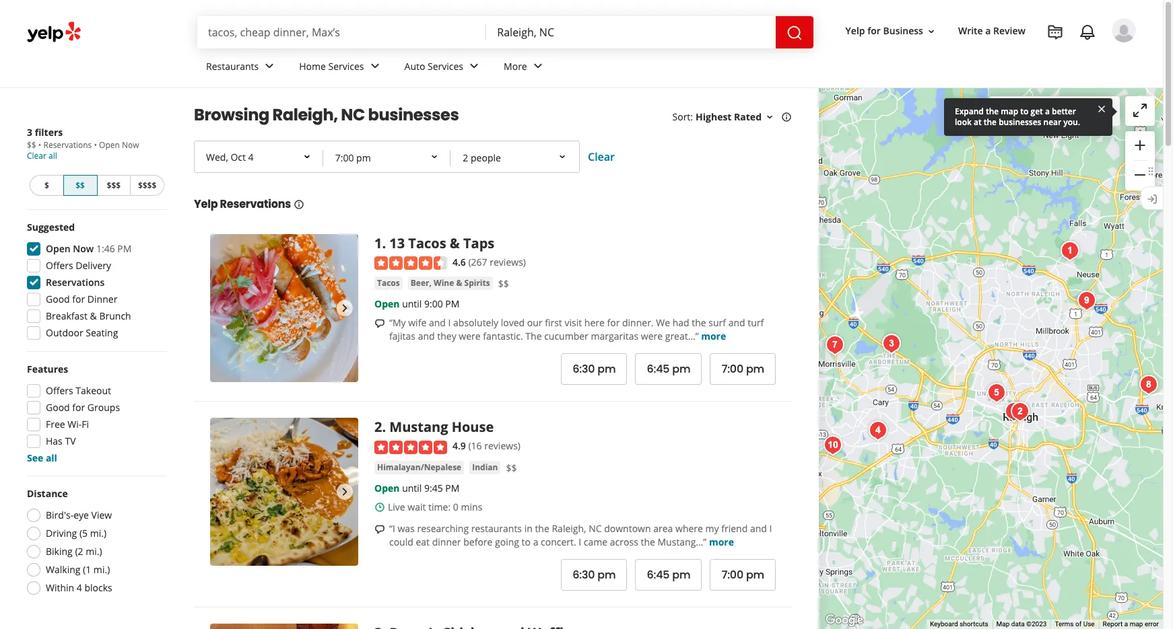Task type: locate. For each thing, give the bounding box(es) containing it.
2 until from the top
[[402, 482, 422, 495]]

1 horizontal spatial yelp
[[845, 25, 865, 37]]

search as map moves
[[1016, 105, 1112, 118]]

1 vertical spatial pm
[[445, 298, 460, 311]]

1 6:45 from the top
[[647, 362, 670, 377]]

offers delivery
[[46, 259, 111, 272]]

1 vertical spatial 7:00 pm link
[[710, 559, 776, 591]]

map left get
[[1001, 106, 1018, 117]]

open now 1:46 pm
[[46, 242, 132, 255]]

24 chevron down v2 image
[[261, 58, 278, 74], [530, 58, 546, 74]]

distance
[[27, 488, 68, 500]]

7:00 pm for first 6:45 pm link from the bottom of the page
[[721, 568, 764, 583]]

until
[[402, 298, 422, 311], [402, 482, 422, 495]]

6:45 down the "great…""
[[647, 362, 670, 377]]

1 vertical spatial 16 chevron down v2 image
[[764, 112, 775, 122]]

a inside "i was researching restaurants in the raleigh, nc downtown area where my friend and i could eat dinner before going to a concert. i came across the mustang…"
[[533, 536, 538, 549]]

1 vertical spatial 6:30
[[572, 568, 595, 583]]

all inside group
[[46, 452, 57, 465]]

pm right 9:00
[[445, 298, 460, 311]]

0 vertical spatial 6:45 pm link
[[635, 354, 702, 385]]

slideshow element
[[210, 234, 358, 382], [210, 418, 358, 567]]

restaurants link
[[195, 48, 288, 88]]

. left 13
[[382, 234, 386, 253]]

$$$$ button
[[130, 175, 164, 196]]

more
[[701, 330, 726, 343], [709, 536, 734, 549]]

none field up home services
[[208, 25, 476, 40]]

24 chevron down v2 image inside home services link
[[367, 58, 383, 74]]

offers down "open now 1:46 pm"
[[46, 259, 73, 272]]

7:00 pm link down friend
[[710, 559, 776, 591]]

0 horizontal spatial i
[[448, 317, 451, 330]]

reservations down offers delivery
[[46, 276, 105, 289]]

1 vertical spatial raleigh,
[[552, 522, 586, 535]]

1 vertical spatial until
[[402, 482, 422, 495]]

6:45 for first 6:45 pm link from the bottom of the page
[[647, 568, 670, 583]]

•
[[38, 139, 41, 151], [94, 139, 97, 151]]

2 6:30 from the top
[[572, 568, 595, 583]]

1 vertical spatial to
[[522, 536, 531, 549]]

slideshow element for 1
[[210, 234, 358, 382]]

dame's chicken and waffles image
[[878, 331, 905, 358]]

4.9
[[453, 440, 466, 453]]

. up '4.9 star rating' image
[[382, 418, 386, 437]]

i up they
[[448, 317, 451, 330]]

wine
[[434, 278, 454, 289]]

0 vertical spatial 6:30 pm link
[[561, 354, 627, 385]]

applebee's grill + bar image
[[1135, 372, 1162, 399]]

terms of use
[[1055, 621, 1095, 628]]

1 horizontal spatial businesses
[[999, 116, 1041, 128]]

16 chevron down v2 image for yelp for business
[[926, 26, 937, 37]]

more down my
[[709, 536, 734, 549]]

0 horizontal spatial to
[[522, 536, 531, 549]]

1 horizontal spatial map
[[1061, 105, 1080, 118]]

1 vertical spatial more link
[[709, 536, 734, 549]]

map right as
[[1061, 105, 1080, 118]]

until up wait
[[402, 482, 422, 495]]

nc inside "i was researching restaurants in the raleigh, nc downtown area where my friend and i could eat dinner before going to a concert. i came across the mustang…"
[[589, 522, 602, 535]]

none field 'find'
[[208, 25, 476, 40]]

2 vertical spatial reservations
[[46, 276, 105, 289]]

$$
[[27, 139, 36, 151], [76, 180, 85, 191], [498, 278, 509, 290], [506, 462, 517, 475]]

good for good for groups
[[46, 401, 70, 414]]

1 horizontal spatial •
[[94, 139, 97, 151]]

1 horizontal spatial raleigh,
[[552, 522, 586, 535]]

7:00 pm down the turf
[[721, 362, 764, 377]]

reservations down filters
[[43, 139, 92, 151]]

1 horizontal spatial now
[[122, 139, 139, 151]]

16 chevron down v2 image right business
[[926, 26, 937, 37]]

1 vertical spatial 6:45 pm link
[[635, 559, 702, 591]]

24 chevron down v2 image right auto services
[[466, 58, 482, 74]]

2 horizontal spatial i
[[769, 522, 772, 535]]

1 slideshow element from the top
[[210, 234, 358, 382]]

good up breakfast
[[46, 293, 70, 306]]

and right friend
[[750, 522, 767, 535]]

0 vertical spatial more link
[[701, 330, 726, 343]]

close image
[[1096, 103, 1107, 114]]

6:30 pm down margaritas at the bottom
[[572, 362, 616, 377]]

reviews) right the (267
[[490, 256, 526, 269]]

good for groups
[[46, 401, 120, 414]]

yelp inside yelp for business button
[[845, 25, 865, 37]]

1 until from the top
[[402, 298, 422, 311]]

reservations inside group
[[46, 276, 105, 289]]

until for mustang
[[402, 482, 422, 495]]

1 7:00 pm from the top
[[721, 362, 764, 377]]

himalayan/nepalese
[[377, 462, 461, 473]]

1 horizontal spatial 24 chevron down v2 image
[[466, 58, 482, 74]]

2
[[374, 418, 382, 437]]

0 vertical spatial slideshow element
[[210, 234, 358, 382]]

6:45 down mustang…"
[[647, 568, 670, 583]]

6:45 pm
[[647, 362, 690, 377], [647, 568, 690, 583]]

i left came
[[579, 536, 581, 549]]

7:00 down surf
[[721, 362, 743, 377]]

1 vertical spatial .
[[382, 418, 386, 437]]

7:00 pm
[[721, 362, 764, 377], [721, 568, 764, 583]]

previous image for 2
[[215, 484, 232, 501]]

0 horizontal spatial yelp
[[194, 197, 218, 212]]

1 good from the top
[[46, 293, 70, 306]]

open for open until 9:00 pm
[[374, 298, 400, 311]]

1 horizontal spatial were
[[641, 330, 663, 343]]

2 24 chevron down v2 image from the left
[[466, 58, 482, 74]]

$$ down the 4.6 (267 reviews)
[[498, 278, 509, 290]]

6:45 pm link down the "great…""
[[635, 354, 702, 385]]

pm down friend
[[746, 568, 764, 583]]

0 vertical spatial 6:45 pm
[[647, 362, 690, 377]]

the inside "my wife and i absolutely loved our first visit here for dinner. we had the surf and turf fajitas and they were fantastic. the cucumber margaritas were great…"
[[692, 317, 706, 330]]

open down suggested
[[46, 242, 71, 255]]

more for great…"
[[701, 330, 726, 343]]

1 . 13 tacos & taps
[[374, 234, 494, 253]]

• down filters
[[38, 139, 41, 151]]

taps
[[463, 234, 494, 253]]

1 6:30 pm from the top
[[572, 362, 616, 377]]

beer, wine & spirits button
[[408, 277, 493, 290]]

indian link
[[469, 461, 501, 475]]

1 6:30 pm link from the top
[[561, 354, 627, 385]]

1 vertical spatial slideshow element
[[210, 418, 358, 567]]

24 chevron down v2 image inside restaurants link
[[261, 58, 278, 74]]

6:45 pm down the "great…""
[[647, 362, 690, 377]]

0 vertical spatial reservations
[[43, 139, 92, 151]]

6:30 pm for 1st 6:45 pm link from the top of the page
[[572, 362, 616, 377]]

2 vertical spatial &
[[90, 310, 97, 323]]

24 chevron down v2 image for home services
[[367, 58, 383, 74]]

yelp
[[845, 25, 865, 37], [194, 197, 218, 212]]

keyboard shortcuts button
[[930, 620, 988, 630]]

view
[[91, 509, 112, 522]]

were down absolutely
[[459, 330, 481, 343]]

pm down mustang…"
[[672, 568, 690, 583]]

pm down the turf
[[746, 362, 764, 377]]

the
[[525, 330, 542, 343]]

2 vertical spatial pm
[[445, 482, 460, 495]]

1 vertical spatial reviews)
[[484, 440, 520, 453]]

good up the free
[[46, 401, 70, 414]]

biking (2 mi.)
[[46, 545, 102, 558]]

0 vertical spatial all
[[48, 150, 57, 162]]

1 offers from the top
[[46, 259, 73, 272]]

. for 1
[[382, 234, 386, 253]]

4.6 (267 reviews)
[[453, 256, 526, 269]]

0 vertical spatial 6:30 pm
[[572, 362, 616, 377]]

0 vertical spatial 16 chevron down v2 image
[[926, 26, 937, 37]]

map for error
[[1130, 621, 1143, 628]]

1 horizontal spatial 24 chevron down v2 image
[[530, 58, 546, 74]]

mi.) right '(1'
[[94, 564, 110, 576]]

& up 4.6
[[450, 234, 460, 253]]

search image
[[786, 25, 802, 41]]

offers down features
[[46, 384, 73, 397]]

$$ button
[[63, 175, 97, 196]]

0 vertical spatial now
[[122, 139, 139, 151]]

you.
[[1063, 116, 1080, 128]]

7:00
[[721, 362, 743, 377], [721, 568, 743, 583]]

2 good from the top
[[46, 401, 70, 414]]

were down 'we'
[[641, 330, 663, 343]]

1 vertical spatial &
[[456, 278, 462, 289]]

open inside group
[[46, 242, 71, 255]]

0 vertical spatial to
[[1020, 106, 1029, 117]]

2 vertical spatial i
[[579, 536, 581, 549]]

mustang house image
[[1006, 399, 1033, 426], [210, 418, 358, 567]]

9:45
[[424, 482, 443, 495]]

now inside 3 filters $$ • reservations • open now clear all
[[122, 139, 139, 151]]

mins
[[461, 501, 482, 514]]

blocks
[[84, 582, 112, 595]]

1 vertical spatial group
[[23, 221, 167, 344]]

takeout
[[76, 384, 111, 397]]

group containing features
[[23, 363, 167, 465]]

6:30 down cucumber
[[572, 362, 595, 377]]

1 services from the left
[[328, 60, 364, 72]]

16 info v2 image right yelp reservations
[[294, 199, 304, 210]]

1 vertical spatial good
[[46, 401, 70, 414]]

data
[[1011, 621, 1025, 628]]

1 vertical spatial mi.)
[[86, 545, 102, 558]]

0 vertical spatial mi.)
[[90, 527, 106, 540]]

2 none field from the left
[[497, 25, 765, 40]]

services for home services
[[328, 60, 364, 72]]

nc down home services link
[[341, 104, 365, 126]]

0 vertical spatial 16 info v2 image
[[781, 112, 792, 122]]

map for moves
[[1061, 105, 1080, 118]]

yelp for business button
[[840, 19, 942, 43]]

beer,
[[411, 278, 432, 289]]

highest rated
[[696, 110, 762, 123]]

0 vertical spatial 6:30
[[572, 362, 595, 377]]

0 vertical spatial offers
[[46, 259, 73, 272]]

map inside expand the map to get a better look at the businesses near you.
[[1001, 106, 1018, 117]]

get
[[1031, 106, 1043, 117]]

none field near
[[497, 25, 765, 40]]

reservations inside 3 filters $$ • reservations • open now clear all
[[43, 139, 92, 151]]

2 6:45 from the top
[[647, 568, 670, 583]]

Select a date text field
[[195, 142, 323, 172]]

0 horizontal spatial none field
[[208, 25, 476, 40]]

1 horizontal spatial nc
[[589, 522, 602, 535]]

16 speech v2 image
[[374, 524, 385, 535]]

24 chevron down v2 image inside more link
[[530, 58, 546, 74]]

mi.) right (2
[[86, 545, 102, 558]]

2 6:30 pm link from the top
[[561, 559, 627, 591]]

16 speech v2 image
[[374, 319, 385, 329]]

• up $$ button
[[94, 139, 97, 151]]

0 horizontal spatial 24 chevron down v2 image
[[261, 58, 278, 74]]

for up breakfast & brunch
[[72, 293, 85, 306]]

6:30 down came
[[572, 568, 595, 583]]

i right friend
[[769, 522, 772, 535]]

2 7:00 pm from the top
[[721, 568, 764, 583]]

2 24 chevron down v2 image from the left
[[530, 58, 546, 74]]

0 horizontal spatial now
[[73, 242, 94, 255]]

0 vertical spatial i
[[448, 317, 451, 330]]

0 horizontal spatial 16 chevron down v2 image
[[764, 112, 775, 122]]

more link for great…"
[[701, 330, 726, 343]]

0 horizontal spatial clear
[[27, 150, 46, 162]]

7:00 pm down friend
[[721, 568, 764, 583]]

time:
[[428, 501, 451, 514]]

himalayan/nepalese button
[[374, 461, 464, 475]]

0 vertical spatial yelp
[[845, 25, 865, 37]]

0 vertical spatial pm
[[117, 242, 132, 255]]

1 6:45 pm link from the top
[[635, 354, 702, 385]]

24 chevron down v2 image for restaurants
[[261, 58, 278, 74]]

look
[[955, 116, 972, 128]]

0 vertical spatial good
[[46, 293, 70, 306]]

map region
[[738, 0, 1173, 630]]

1 previous image from the top
[[215, 300, 232, 316]]

24 chevron down v2 image right more
[[530, 58, 546, 74]]

1 horizontal spatial services
[[428, 60, 463, 72]]

mi.) for walking (1 mi.)
[[94, 564, 110, 576]]

1 vertical spatial 6:45 pm
[[647, 568, 690, 583]]

4.9 (16 reviews)
[[453, 440, 520, 453]]

0 vertical spatial 6:45
[[647, 362, 670, 377]]

$$$
[[107, 180, 121, 191]]

cucumber
[[544, 330, 588, 343]]

0 vertical spatial .
[[382, 234, 386, 253]]

1 6:45 pm from the top
[[647, 362, 690, 377]]

1 24 chevron down v2 image from the left
[[261, 58, 278, 74]]

6:30 pm down came
[[572, 568, 616, 583]]

tacos down 4.6 star rating image
[[377, 278, 400, 289]]

1 vertical spatial yelp
[[194, 197, 218, 212]]

24 chevron down v2 image for auto services
[[466, 58, 482, 74]]

researching
[[417, 522, 469, 535]]

0 horizontal spatial map
[[1001, 106, 1018, 117]]

map left error
[[1130, 621, 1143, 628]]

Near text field
[[497, 25, 765, 40]]

open
[[99, 139, 120, 151], [46, 242, 71, 255], [374, 298, 400, 311], [374, 482, 400, 495]]

7:00 pm link
[[710, 354, 776, 385], [710, 559, 776, 591]]

reviews) right (16
[[484, 440, 520, 453]]

1 vertical spatial 7:00 pm
[[721, 568, 764, 583]]

pm right 1:46
[[117, 242, 132, 255]]

0 vertical spatial reviews)
[[490, 256, 526, 269]]

6:30 pm link down came
[[561, 559, 627, 591]]

1 horizontal spatial mustang house image
[[1006, 399, 1033, 426]]

now up offers delivery
[[73, 242, 94, 255]]

0 vertical spatial previous image
[[215, 300, 232, 316]]

4.9 star rating image
[[374, 441, 447, 454]]

0 horizontal spatial services
[[328, 60, 364, 72]]

pm
[[117, 242, 132, 255], [445, 298, 460, 311], [445, 482, 460, 495]]

more link down my
[[709, 536, 734, 549]]

0 horizontal spatial mustang house image
[[210, 418, 358, 567]]

6:30 pm link
[[561, 354, 627, 385], [561, 559, 627, 591]]

6:30 pm link down margaritas at the bottom
[[561, 354, 627, 385]]

0 horizontal spatial raleigh,
[[272, 104, 338, 126]]

2 previous image from the top
[[215, 484, 232, 501]]

1 vertical spatial all
[[46, 452, 57, 465]]

applebee's grill + bar image
[[1073, 288, 1100, 314]]

mi.) for driving (5 mi.)
[[90, 527, 106, 540]]

7:00 down friend
[[721, 568, 743, 583]]

$$ right $
[[76, 180, 85, 191]]

7:00 pm link down the turf
[[710, 354, 776, 385]]

previous image
[[215, 300, 232, 316], [215, 484, 232, 501]]

2 7:00 pm link from the top
[[710, 559, 776, 591]]

2 offers from the top
[[46, 384, 73, 397]]

None field
[[208, 25, 476, 40], [497, 25, 765, 40]]

2 vertical spatial mi.)
[[94, 564, 110, 576]]

1 horizontal spatial tacos
[[408, 234, 446, 253]]

Time field
[[324, 143, 449, 173]]

$$ down 3
[[27, 139, 36, 151]]

2 6:45 pm from the top
[[647, 568, 690, 583]]

6:30 for 1st 6:45 pm link from the top of the page
[[572, 362, 595, 377]]

home services
[[299, 60, 364, 72]]

for up margaritas at the bottom
[[607, 317, 620, 330]]

0 vertical spatial 7:00
[[721, 362, 743, 377]]

16 chevron down v2 image inside yelp for business button
[[926, 26, 937, 37]]

biking
[[46, 545, 73, 558]]

6:30 pm link for 1st 6:45 pm link from the top of the page
[[561, 354, 627, 385]]

1 none field from the left
[[208, 25, 476, 40]]

to inside expand the map to get a better look at the businesses near you.
[[1020, 106, 1029, 117]]

0 horizontal spatial 24 chevron down v2 image
[[367, 58, 383, 74]]

suggested
[[27, 221, 75, 234]]

terms
[[1055, 621, 1074, 628]]

1 6:30 from the top
[[572, 362, 595, 377]]

1 . from the top
[[382, 234, 386, 253]]

2 7:00 from the top
[[721, 568, 743, 583]]

more down surf
[[701, 330, 726, 343]]

0 vertical spatial 7:00 pm link
[[710, 354, 776, 385]]

for left business
[[867, 25, 881, 37]]

for inside "my wife and i absolutely loved our first visit here for dinner. we had the surf and turf fajitas and they were fantastic. the cucumber margaritas were great…"
[[607, 317, 620, 330]]

1 horizontal spatial 16 chevron down v2 image
[[926, 26, 937, 37]]

16 chevron down v2 image right rated
[[764, 112, 775, 122]]

1 24 chevron down v2 image from the left
[[367, 58, 383, 74]]

open down the tacos button
[[374, 298, 400, 311]]

pm right 9:45
[[445, 482, 460, 495]]

more link down surf
[[701, 330, 726, 343]]

2 . from the top
[[382, 418, 386, 437]]

wait
[[408, 501, 426, 514]]

breakfast
[[46, 310, 87, 323]]

pm for 6:30 pm link associated with 1st 6:45 pm link from the top of the page
[[597, 362, 616, 377]]

2 6:30 pm from the top
[[572, 568, 616, 583]]

7:00 pm link for first 6:45 pm link from the bottom of the page
[[710, 559, 776, 591]]

royal maharaja indian kitchen image
[[821, 332, 848, 359]]

reviews)
[[490, 256, 526, 269], [484, 440, 520, 453]]

pm for 7:00 pm link associated with 1st 6:45 pm link from the top of the page
[[746, 362, 764, 377]]

24 chevron down v2 image inside auto services link
[[466, 58, 482, 74]]

now up $$$$ in the top left of the page
[[122, 139, 139, 151]]

businesses down the auto
[[368, 104, 459, 126]]

16 chevron down v2 image
[[926, 26, 937, 37], [764, 112, 775, 122]]

6:45 pm link down mustang…"
[[635, 559, 702, 591]]

2 • from the left
[[94, 139, 97, 151]]

better
[[1052, 106, 1076, 117]]

& right wine
[[456, 278, 462, 289]]

nc up came
[[589, 522, 602, 535]]

breakfast & brunch
[[46, 310, 131, 323]]

2 services from the left
[[428, 60, 463, 72]]

6:45
[[647, 362, 670, 377], [647, 568, 670, 583]]

tacos up 4.6 star rating image
[[408, 234, 446, 253]]

spirits
[[464, 278, 490, 289]]

pm down the "great…""
[[672, 362, 690, 377]]

1 vertical spatial 6:30 pm link
[[561, 559, 627, 591]]

mi.) for biking (2 mi.)
[[86, 545, 102, 558]]

& up the seating
[[90, 310, 97, 323]]

business
[[883, 25, 923, 37]]

$$$ button
[[97, 175, 130, 196]]

option group
[[23, 488, 167, 599]]

6:45 pm for first 6:45 pm link from the bottom of the page
[[647, 568, 690, 583]]

slideshow element for 2
[[210, 418, 358, 567]]

for down offers takeout
[[72, 401, 85, 414]]

auto services link
[[394, 48, 493, 88]]

None search field
[[197, 16, 816, 48]]

1 horizontal spatial none field
[[497, 25, 765, 40]]

write
[[958, 25, 983, 37]]

group
[[1125, 131, 1155, 191], [23, 221, 167, 344], [23, 363, 167, 465]]

7:00 pm for 1st 6:45 pm link from the top of the page
[[721, 362, 764, 377]]

absolutely
[[453, 317, 498, 330]]

raleigh, down 'home'
[[272, 104, 338, 126]]

0 horizontal spatial tacos
[[377, 278, 400, 289]]

notifications image
[[1079, 24, 1096, 40]]

6:30 pm link for first 6:45 pm link from the bottom of the page
[[561, 559, 627, 591]]

24 chevron down v2 image left the auto
[[367, 58, 383, 74]]

near
[[1043, 116, 1061, 128]]

1 7:00 pm link from the top
[[710, 354, 776, 385]]

0 horizontal spatial 16 info v2 image
[[294, 199, 304, 210]]

1 vertical spatial 6:45
[[647, 568, 670, 583]]

1 vertical spatial nc
[[589, 522, 602, 535]]

6:45 pm for 1st 6:45 pm link from the top of the page
[[647, 362, 690, 377]]

all right see
[[46, 452, 57, 465]]

open until 9:45 pm
[[374, 482, 460, 495]]

0 horizontal spatial •
[[38, 139, 41, 151]]

to down in
[[522, 536, 531, 549]]

pm down came
[[597, 568, 616, 583]]

raleigh, up concert.
[[552, 522, 586, 535]]

of
[[1075, 621, 1082, 628]]

2 slideshow element from the top
[[210, 418, 358, 567]]

6:45 pm link
[[635, 354, 702, 385], [635, 559, 702, 591]]

16 info v2 image right rated
[[781, 112, 792, 122]]

all down filters
[[48, 150, 57, 162]]

1:46
[[96, 242, 115, 255]]

6:45 pm down mustang…"
[[647, 568, 690, 583]]

open up $$$ button
[[99, 139, 120, 151]]

16 chevron down v2 image inside highest rated popup button
[[764, 112, 775, 122]]

to inside "i was researching restaurants in the raleigh, nc downtown area where my friend and i could eat dinner before going to a concert. i came across the mustang…"
[[522, 536, 531, 549]]

live wait time: 0 mins
[[388, 501, 482, 514]]

for inside button
[[867, 25, 881, 37]]

.
[[382, 234, 386, 253], [382, 418, 386, 437]]

pm for 1st 6:45 pm link from the top of the page
[[672, 362, 690, 377]]

24 chevron down v2 image
[[367, 58, 383, 74], [466, 58, 482, 74]]

none field up business categories element
[[497, 25, 765, 40]]

a left concert.
[[533, 536, 538, 549]]

1 horizontal spatial 16 info v2 image
[[781, 112, 792, 122]]

mustang house link
[[389, 418, 494, 437]]

0 vertical spatial 7:00 pm
[[721, 362, 764, 377]]

delivery
[[76, 259, 111, 272]]

2 vertical spatial group
[[23, 363, 167, 465]]

16 info v2 image
[[781, 112, 792, 122], [294, 199, 304, 210]]

0 vertical spatial nc
[[341, 104, 365, 126]]

24 chevron down v2 image right "restaurants"
[[261, 58, 278, 74]]

1 vertical spatial 6:30 pm
[[572, 568, 616, 583]]

1 horizontal spatial to
[[1020, 106, 1029, 117]]

1 7:00 from the top
[[721, 362, 743, 377]]

services right the auto
[[428, 60, 463, 72]]

services right 'home'
[[328, 60, 364, 72]]

to left get
[[1020, 106, 1029, 117]]

i
[[448, 317, 451, 330], [769, 522, 772, 535], [579, 536, 581, 549]]

himalayan/nepalese link
[[374, 461, 464, 475]]

within
[[46, 582, 74, 595]]

a right get
[[1045, 106, 1050, 117]]

mi.) right (5
[[90, 527, 106, 540]]

for for groups
[[72, 401, 85, 414]]

until up wife
[[402, 298, 422, 311]]

expand map image
[[1132, 102, 1148, 118]]

pm down margaritas at the bottom
[[597, 362, 616, 377]]

our
[[527, 317, 542, 330]]

1 vertical spatial tacos
[[377, 278, 400, 289]]

16 chevron down v2 image for highest rated
[[764, 112, 775, 122]]

nc
[[341, 104, 365, 126], [589, 522, 602, 535]]



Task type: describe. For each thing, give the bounding box(es) containing it.
7:00 for first 6:45 pm link from the bottom of the page
[[721, 568, 743, 583]]

& inside group
[[90, 310, 97, 323]]

seating
[[86, 327, 118, 339]]

wi-
[[68, 418, 82, 431]]

here
[[584, 317, 605, 330]]

rated
[[734, 110, 762, 123]]

indian
[[472, 462, 498, 473]]

as
[[1048, 105, 1058, 118]]

a right write at top
[[985, 25, 991, 37]]

loved
[[501, 317, 525, 330]]

has
[[46, 435, 62, 448]]

open inside 3 filters $$ • reservations • open now clear all
[[99, 139, 120, 151]]

13 tacos & taps image
[[210, 234, 358, 382]]

report a map error link
[[1103, 621, 1159, 628]]

0 vertical spatial tacos
[[408, 234, 446, 253]]

was
[[398, 522, 415, 535]]

. for 2
[[382, 418, 386, 437]]

free wi-fi
[[46, 418, 89, 431]]

free
[[46, 418, 65, 431]]

brunch
[[99, 310, 131, 323]]

13 tacos & taps link
[[389, 234, 494, 253]]

zoom out image
[[1132, 167, 1148, 183]]

fajitas
[[389, 330, 415, 343]]

tuscan blu image
[[1000, 399, 1027, 426]]

Cover field
[[452, 143, 577, 173]]

yelp for yelp reservations
[[194, 197, 218, 212]]

$$ right indian link
[[506, 462, 517, 475]]

driving
[[46, 527, 77, 540]]

i inside "my wife and i absolutely loved our first visit here for dinner. we had the surf and turf fajitas and they were fantastic. the cucumber margaritas were great…"
[[448, 317, 451, 330]]

within 4 blocks
[[46, 582, 112, 595]]

"my
[[389, 317, 406, 330]]

map data ©2023
[[996, 621, 1047, 628]]

features
[[27, 363, 68, 376]]

ruckus - apex image
[[819, 432, 846, 459]]

13
[[389, 234, 405, 253]]

0
[[453, 501, 458, 514]]

open for open now 1:46 pm
[[46, 242, 71, 255]]

1 were from the left
[[459, 330, 481, 343]]

totopos street food and tequila image
[[864, 417, 891, 444]]

2 . mustang house
[[374, 418, 494, 437]]

for for business
[[867, 25, 881, 37]]

for for dinner
[[72, 293, 85, 306]]

came
[[584, 536, 608, 549]]

open until 9:00 pm
[[374, 298, 460, 311]]

pm for 1 . 13 tacos & taps
[[445, 298, 460, 311]]

projects image
[[1047, 24, 1063, 40]]

outdoor
[[46, 327, 83, 339]]

my
[[705, 522, 719, 535]]

visit
[[565, 317, 582, 330]]

see all
[[27, 452, 57, 465]]

1 horizontal spatial clear
[[588, 149, 615, 164]]

1 vertical spatial reservations
[[220, 197, 291, 212]]

more for mustang…"
[[709, 536, 734, 549]]

businesses inside expand the map to get a better look at the businesses near you.
[[999, 116, 1041, 128]]

7:00 pm link for 1st 6:45 pm link from the top of the page
[[710, 354, 776, 385]]

16 clock v2 image
[[374, 502, 385, 513]]

first
[[545, 317, 562, 330]]

more link for mustang…"
[[709, 536, 734, 549]]

beer, wine & spirits
[[411, 278, 490, 289]]

2 were from the left
[[641, 330, 663, 343]]

1 • from the left
[[38, 139, 41, 151]]

going
[[495, 536, 519, 549]]

0 vertical spatial &
[[450, 234, 460, 253]]

offers for offers delivery
[[46, 259, 73, 272]]

pm for 2 . mustang house
[[445, 482, 460, 495]]

yelp for yelp for business
[[845, 25, 865, 37]]

margaritas
[[591, 330, 638, 343]]

wife
[[408, 317, 426, 330]]

sort:
[[672, 110, 693, 123]]

3 filters $$ • reservations • open now clear all
[[27, 126, 139, 162]]

zoom in image
[[1132, 137, 1148, 153]]

tv
[[65, 435, 76, 448]]

a right report
[[1124, 621, 1128, 628]]

& inside button
[[456, 278, 462, 289]]

outdoor seating
[[46, 327, 118, 339]]

24 chevron down v2 image for more
[[530, 58, 546, 74]]

they
[[437, 330, 456, 343]]

eye
[[74, 509, 89, 522]]

$ button
[[30, 175, 63, 196]]

0 vertical spatial raleigh,
[[272, 104, 338, 126]]

and down wife
[[418, 330, 435, 343]]

all inside 3 filters $$ • reservations • open now clear all
[[48, 150, 57, 162]]

pm for 7:00 pm link for first 6:45 pm link from the bottom of the page
[[746, 568, 764, 583]]

we
[[656, 317, 670, 330]]

home
[[299, 60, 326, 72]]

search
[[1016, 105, 1046, 118]]

4.6 star rating image
[[374, 257, 447, 270]]

13 tacos & taps image
[[1056, 238, 1083, 265]]

where
[[675, 522, 703, 535]]

driving (5 mi.)
[[46, 527, 106, 540]]

offers for offers takeout
[[46, 384, 73, 397]]

raleigh, inside "i was researching restaurants in the raleigh, nc downtown area where my friend and i could eat dinner before going to a concert. i came across the mustang…"
[[552, 522, 586, 535]]

7:00 for 1st 6:45 pm link from the top of the page
[[721, 362, 743, 377]]

expand the map to get a better look at the businesses near you.
[[955, 106, 1080, 128]]

4
[[77, 582, 82, 595]]

beer, wine & spirits link
[[408, 277, 493, 290]]

clear inside 3 filters $$ • reservations • open now clear all
[[27, 150, 46, 162]]

cj b. image
[[1112, 18, 1136, 42]]

walking (1 mi.)
[[46, 564, 110, 576]]

"i was researching restaurants in the raleigh, nc downtown area where my friend and i could eat dinner before going to a concert. i came across the mustang…"
[[389, 522, 772, 549]]

more
[[504, 60, 527, 72]]

tacos inside button
[[377, 278, 400, 289]]

good for good for dinner
[[46, 293, 70, 306]]

pm for first 6:45 pm link from the bottom of the page
[[672, 568, 690, 583]]

user actions element
[[835, 17, 1155, 100]]

house
[[452, 418, 494, 437]]

reviews) for 1 . 13 tacos & taps
[[490, 256, 526, 269]]

0 horizontal spatial nc
[[341, 104, 365, 126]]

(2
[[75, 545, 83, 558]]

next image
[[337, 300, 353, 316]]

business categories element
[[195, 48, 1136, 88]]

1 horizontal spatial i
[[579, 536, 581, 549]]

previous image for 1
[[215, 300, 232, 316]]

©2023
[[1026, 621, 1047, 628]]

report
[[1103, 621, 1123, 628]]

expand the map to get a better look at the businesses near you. tooltip
[[944, 98, 1112, 136]]

map for to
[[1001, 106, 1018, 117]]

0 horizontal spatial businesses
[[368, 104, 459, 126]]

filters
[[35, 126, 63, 139]]

$$$$
[[138, 180, 156, 191]]

2 6:45 pm link from the top
[[635, 559, 702, 591]]

group containing suggested
[[23, 221, 167, 344]]

dinner.
[[622, 317, 654, 330]]

good for dinner
[[46, 293, 117, 306]]

a inside expand the map to get a better look at the businesses near you.
[[1045, 106, 1050, 117]]

clear all link
[[27, 150, 57, 162]]

review
[[993, 25, 1026, 37]]

google image
[[822, 612, 867, 630]]

open for open until 9:45 pm
[[374, 482, 400, 495]]

and left the turf
[[728, 317, 745, 330]]

1 vertical spatial 16 info v2 image
[[294, 199, 304, 210]]

and inside "i was researching restaurants in the raleigh, nc downtown area where my friend and i could eat dinner before going to a concert. i came across the mustang…"
[[750, 522, 767, 535]]

and up they
[[429, 317, 446, 330]]

Find text field
[[208, 25, 476, 40]]

write a review link
[[953, 19, 1031, 43]]

6:45 for 1st 6:45 pm link from the top of the page
[[647, 362, 670, 377]]

reviews) for 2 . mustang house
[[484, 440, 520, 453]]

$$ inside button
[[76, 180, 85, 191]]

6:30 pm for first 6:45 pm link from the bottom of the page
[[572, 568, 616, 583]]

$$ inside 3 filters $$ • reservations • open now clear all
[[27, 139, 36, 151]]

groups
[[87, 401, 120, 414]]

next image
[[337, 484, 353, 501]]

pm for first 6:45 pm link from the bottom of the page's 6:30 pm link
[[597, 568, 616, 583]]

iso iso ramen image
[[983, 380, 1010, 407]]

(267
[[468, 256, 487, 269]]

until for 13
[[402, 298, 422, 311]]

mustang
[[389, 418, 448, 437]]

has tv
[[46, 435, 76, 448]]

6:30 for first 6:45 pm link from the bottom of the page
[[572, 568, 595, 583]]

1 vertical spatial now
[[73, 242, 94, 255]]

0 vertical spatial group
[[1125, 131, 1155, 191]]

(1
[[83, 564, 91, 576]]

services for auto services
[[428, 60, 463, 72]]

fantastic.
[[483, 330, 523, 343]]

option group containing distance
[[23, 488, 167, 599]]



Task type: vqa. For each thing, say whether or not it's contained in the screenshot.
16 FRIENDS V2 image associated with Jeremy
no



